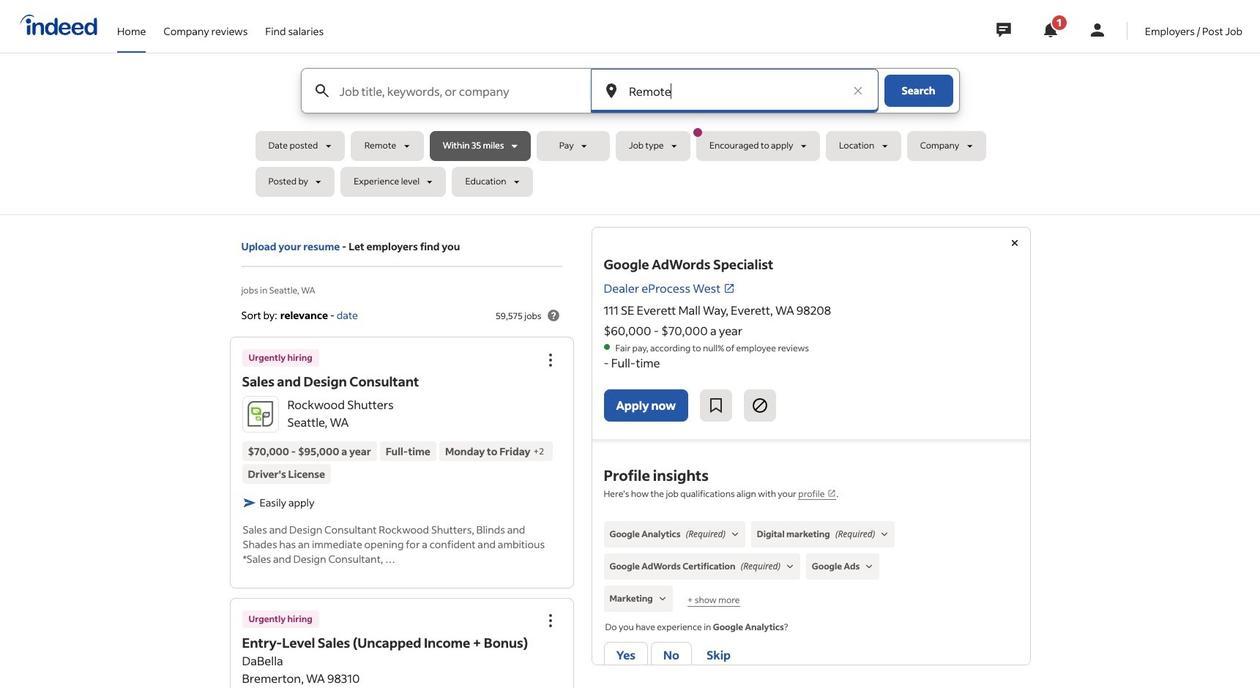 Task type: vqa. For each thing, say whether or not it's contained in the screenshot.
"Hour" to the top
no



Task type: locate. For each thing, give the bounding box(es) containing it.
0 vertical spatial missing qualification image
[[863, 560, 876, 573]]

None search field
[[255, 68, 1005, 203]]

clear location input image
[[851, 83, 865, 98]]

save this job image
[[707, 397, 725, 414]]

account image
[[1089, 21, 1106, 39]]

0 horizontal spatial missing qualification image
[[656, 592, 669, 606]]

search: Job title, keywords, or company text field
[[336, 69, 589, 113]]

Edit location text field
[[626, 69, 843, 113]]

missing qualification image
[[729, 528, 742, 541], [878, 528, 891, 541], [784, 560, 797, 573]]

help icon image
[[544, 307, 562, 324]]

0 horizontal spatial missing qualification image
[[729, 528, 742, 541]]

company logo image
[[243, 397, 278, 432]]

messages unread count 0 image
[[994, 15, 1013, 45]]

missing qualification image
[[863, 560, 876, 573], [656, 592, 669, 606]]

2 horizontal spatial missing qualification image
[[878, 528, 891, 541]]



Task type: describe. For each thing, give the bounding box(es) containing it.
1 horizontal spatial missing qualification image
[[863, 560, 876, 573]]

1 horizontal spatial missing qualification image
[[784, 560, 797, 573]]

dealer eprocess west (opens in a new tab) image
[[724, 283, 735, 294]]

job actions for entry-level sales (uncapped income + bonus) is collapsed image
[[542, 612, 559, 630]]

close job details image
[[1006, 234, 1023, 252]]

not interested image
[[751, 397, 769, 414]]

1 vertical spatial missing qualification image
[[656, 592, 669, 606]]

job actions for sales and design consultant is collapsed image
[[542, 352, 559, 369]]

profile (opens in a new window) image
[[828, 489, 837, 498]]



